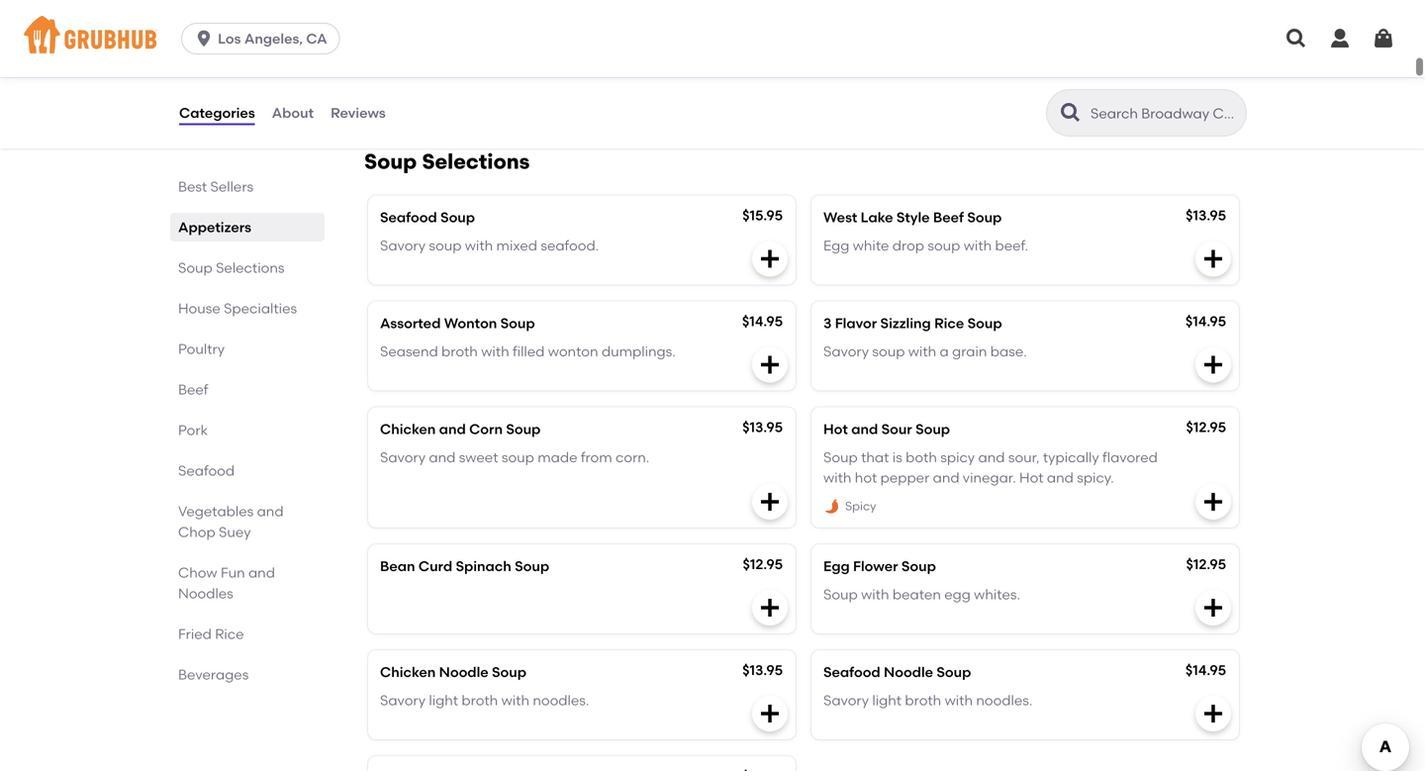 Task type: vqa. For each thing, say whether or not it's contained in the screenshot.
Spanakopita $7.41
no



Task type: locate. For each thing, give the bounding box(es) containing it.
0 vertical spatial egg
[[824, 237, 850, 254]]

1 horizontal spatial hot
[[1020, 469, 1044, 486]]

1 horizontal spatial light
[[873, 692, 902, 709]]

egg
[[945, 586, 971, 603]]

selections
[[422, 149, 530, 174], [216, 259, 285, 276]]

broth down chicken noodle soup
[[462, 692, 498, 709]]

angeles,
[[244, 30, 303, 47]]

0 vertical spatial seafood
[[380, 209, 437, 226]]

hot
[[824, 421, 848, 438], [1020, 469, 1044, 486]]

and down spicy
[[933, 469, 960, 486]]

and
[[439, 421, 466, 438], [852, 421, 879, 438], [429, 449, 456, 466], [979, 449, 1005, 466], [933, 469, 960, 486], [1047, 469, 1074, 486], [257, 503, 284, 520], [248, 564, 275, 581]]

and up that
[[852, 421, 879, 438]]

categories
[[179, 104, 255, 121]]

best
[[178, 178, 207, 195]]

1 chicken from the top
[[380, 421, 436, 438]]

2 egg from the top
[[824, 558, 850, 575]]

0 horizontal spatial noodles.
[[533, 692, 589, 709]]

2 vertical spatial seafood
[[824, 664, 881, 681]]

0 horizontal spatial beef
[[178, 381, 208, 398]]

0 vertical spatial $13.95
[[1186, 207, 1227, 224]]

1 horizontal spatial seafood
[[380, 209, 437, 226]]

$12.95
[[1187, 419, 1227, 436], [743, 556, 783, 573], [1187, 556, 1227, 573]]

0 vertical spatial chicken
[[380, 421, 436, 438]]

1 horizontal spatial noodle
[[884, 664, 934, 681]]

svg image
[[1372, 27, 1396, 50], [194, 29, 214, 49], [758, 71, 782, 95], [758, 247, 782, 271], [758, 353, 782, 377], [1202, 490, 1226, 514], [758, 702, 782, 726], [1202, 702, 1226, 726]]

savory down seafood noodle soup
[[824, 692, 869, 709]]

savory down seafood soup
[[380, 237, 426, 254]]

with left a
[[909, 343, 937, 360]]

1 savory light broth with noodles. from the left
[[380, 692, 589, 709]]

soup right sweet at the bottom left
[[502, 449, 535, 466]]

1 horizontal spatial beef
[[934, 209, 964, 226]]

sizzling
[[881, 315, 931, 332]]

1 vertical spatial chicken
[[380, 664, 436, 681]]

drop
[[893, 237, 925, 254]]

sellers
[[210, 178, 254, 195]]

sour,
[[1009, 449, 1040, 466]]

and inside vegetables and chop suey
[[257, 503, 284, 520]]

light
[[429, 692, 459, 709], [873, 692, 902, 709]]

1 noodle from the left
[[439, 664, 489, 681]]

hot left sour
[[824, 421, 848, 438]]

soybeans.
[[380, 61, 449, 78]]

savory light broth with noodles. for chicken noodle soup
[[380, 692, 589, 709]]

1 vertical spatial egg
[[824, 558, 850, 575]]

1 noodles. from the left
[[533, 692, 589, 709]]

poultry
[[178, 341, 225, 357]]

0 horizontal spatial soup selections
[[178, 259, 285, 276]]

selections up specialties
[[216, 259, 285, 276]]

is
[[893, 449, 903, 466]]

categories button
[[178, 77, 256, 149]]

0 horizontal spatial light
[[429, 692, 459, 709]]

savory light broth with noodles. down seafood noodle soup
[[824, 692, 1033, 709]]

egg for egg flower soup
[[824, 558, 850, 575]]

egg white drop soup with beef.
[[824, 237, 1029, 254]]

0 horizontal spatial hot
[[824, 421, 848, 438]]

broth
[[442, 343, 478, 360], [462, 692, 498, 709], [905, 692, 942, 709]]

0 vertical spatial rice
[[935, 315, 965, 332]]

hot inside soup that is both spicy and sour, typically flavored with hot pepper and vinegar. hot and spicy.
[[1020, 469, 1044, 486]]

and down typically at the bottom right of the page
[[1047, 469, 1074, 486]]

soup selections
[[364, 149, 530, 174], [178, 259, 285, 276]]

light down seafood noodle soup
[[873, 692, 902, 709]]

broth down assorted wonton soup
[[442, 343, 478, 360]]

base.
[[991, 343, 1027, 360]]

0 horizontal spatial seafood
[[178, 462, 235, 479]]

broth for seafood
[[905, 692, 942, 709]]

spicy image
[[824, 498, 842, 516]]

savory for seafood noodle soup
[[824, 692, 869, 709]]

0 vertical spatial selections
[[422, 149, 530, 174]]

$13.95
[[1186, 207, 1227, 224], [743, 419, 783, 436], [743, 662, 783, 679]]

egg
[[824, 237, 850, 254], [824, 558, 850, 575]]

$13.95 for beef.
[[1186, 207, 1227, 224]]

with down flower
[[862, 586, 890, 603]]

selections up seafood soup
[[422, 149, 530, 174]]

beaten
[[893, 586, 941, 603]]

search icon image
[[1059, 101, 1083, 125]]

0 vertical spatial hot
[[824, 421, 848, 438]]

2 noodles. from the left
[[977, 692, 1033, 709]]

seasend broth with filled wonton dumplings.
[[380, 343, 676, 360]]

fun
[[221, 564, 245, 581]]

pork
[[178, 422, 208, 439]]

1 vertical spatial soup selections
[[178, 259, 285, 276]]

1 horizontal spatial soup selections
[[364, 149, 530, 174]]

seafood for seafood noodle soup
[[824, 664, 881, 681]]

seafood
[[380, 209, 437, 226], [178, 462, 235, 479], [824, 664, 881, 681]]

with down chicken noodle soup
[[502, 692, 530, 709]]

soup selections up seafood soup
[[364, 149, 530, 174]]

egg flower soup
[[824, 558, 937, 575]]

1 horizontal spatial noodles.
[[977, 692, 1033, 709]]

savory down chicken and corn soup
[[380, 449, 426, 466]]

$14.95
[[742, 313, 783, 330], [1186, 313, 1227, 330], [1186, 662, 1227, 679]]

with
[[465, 237, 493, 254], [964, 237, 992, 254], [481, 343, 510, 360], [909, 343, 937, 360], [824, 469, 852, 486], [862, 586, 890, 603], [502, 692, 530, 709], [945, 692, 973, 709]]

0 vertical spatial soup selections
[[364, 149, 530, 174]]

1 horizontal spatial selections
[[422, 149, 530, 174]]

style
[[897, 209, 930, 226]]

1 vertical spatial rice
[[215, 626, 244, 643]]

beef
[[934, 209, 964, 226], [178, 381, 208, 398]]

noodles.
[[533, 692, 589, 709], [977, 692, 1033, 709]]

broth for chicken
[[462, 692, 498, 709]]

light for seafood
[[873, 692, 902, 709]]

soup down seafood soup
[[429, 237, 462, 254]]

soup that is both spicy and sour, typically flavored with hot pepper and vinegar. hot and spicy.
[[824, 449, 1158, 486]]

suey
[[219, 524, 251, 541]]

wonton
[[444, 315, 497, 332]]

with left beef.
[[964, 237, 992, 254]]

seafood.
[[541, 237, 599, 254]]

1 horizontal spatial savory light broth with noodles.
[[824, 692, 1033, 709]]

noodles
[[178, 585, 233, 602]]

chicken
[[380, 421, 436, 438], [380, 664, 436, 681]]

1 egg from the top
[[824, 237, 850, 254]]

0 horizontal spatial savory light broth with noodles.
[[380, 692, 589, 709]]

white
[[853, 237, 890, 254]]

seafood for seafood soup
[[380, 209, 437, 226]]

flower
[[854, 558, 899, 575]]

savory light broth with noodles. down chicken noodle soup
[[380, 692, 589, 709]]

and right fun
[[248, 564, 275, 581]]

savory light broth with noodles.
[[380, 692, 589, 709], [824, 692, 1033, 709]]

hot down sour,
[[1020, 469, 1044, 486]]

1 light from the left
[[429, 692, 459, 709]]

1 vertical spatial $13.95
[[743, 419, 783, 436]]

savory for 3 flavor sizzling rice soup
[[824, 343, 869, 360]]

flavored
[[1103, 449, 1158, 466]]

vinegar.
[[963, 469, 1017, 486]]

hot
[[855, 469, 878, 486]]

soup
[[364, 149, 417, 174], [441, 209, 475, 226], [968, 209, 1002, 226], [178, 259, 213, 276], [501, 315, 535, 332], [968, 315, 1003, 332], [506, 421, 541, 438], [916, 421, 951, 438], [824, 449, 858, 466], [515, 558, 550, 575], [902, 558, 937, 575], [824, 586, 858, 603], [492, 664, 527, 681], [937, 664, 972, 681]]

with left hot
[[824, 469, 852, 486]]

1 vertical spatial beef
[[178, 381, 208, 398]]

beef right the style
[[934, 209, 964, 226]]

chow
[[178, 564, 217, 581]]

savory down chicken noodle soup
[[380, 692, 426, 709]]

chicken for and
[[380, 421, 436, 438]]

rice
[[935, 315, 965, 332], [215, 626, 244, 643]]

beef up "pork"
[[178, 381, 208, 398]]

light for chicken
[[429, 692, 459, 709]]

svg image inside los angeles, ca button
[[194, 29, 214, 49]]

egg for egg white drop soup with beef.
[[824, 237, 850, 254]]

2 noodle from the left
[[884, 664, 934, 681]]

curd
[[419, 558, 453, 575]]

reviews button
[[330, 77, 387, 149]]

vegetables and chop suey
[[178, 503, 284, 541]]

savory down flavor
[[824, 343, 869, 360]]

2 light from the left
[[873, 692, 902, 709]]

0 horizontal spatial noodle
[[439, 664, 489, 681]]

rice right fried
[[215, 626, 244, 643]]

and right vegetables
[[257, 503, 284, 520]]

egg down west
[[824, 237, 850, 254]]

soup down sizzling
[[873, 343, 905, 360]]

corn
[[469, 421, 503, 438]]

1 vertical spatial hot
[[1020, 469, 1044, 486]]

2 horizontal spatial seafood
[[824, 664, 881, 681]]

wonton
[[548, 343, 599, 360]]

rice up a
[[935, 315, 965, 332]]

best sellers
[[178, 178, 254, 195]]

light down chicken noodle soup
[[429, 692, 459, 709]]

seasend
[[380, 343, 438, 360]]

grain
[[953, 343, 988, 360]]

0 horizontal spatial selections
[[216, 259, 285, 276]]

egg left flower
[[824, 558, 850, 575]]

soup right drop
[[928, 237, 961, 254]]

0 horizontal spatial rice
[[215, 626, 244, 643]]

2 chicken from the top
[[380, 664, 436, 681]]

broth down seafood noodle soup
[[905, 692, 942, 709]]

bean
[[380, 558, 415, 575]]

svg image
[[1285, 27, 1309, 50], [1329, 27, 1353, 50], [1202, 247, 1226, 271], [1202, 353, 1226, 377], [758, 490, 782, 514], [758, 596, 782, 620], [1202, 596, 1226, 620]]

bean curd spinach soup
[[380, 558, 550, 575]]

2 savory light broth with noodles. from the left
[[824, 692, 1033, 709]]

seafood soup
[[380, 209, 475, 226]]

soup selections up house specialties
[[178, 259, 285, 276]]



Task type: describe. For each thing, give the bounding box(es) containing it.
$14.95 for base.
[[1186, 313, 1227, 330]]

chop
[[178, 524, 216, 541]]

chicken and corn soup
[[380, 421, 541, 438]]

3 flavor sizzling rice soup
[[824, 315, 1003, 332]]

house specialties
[[178, 300, 297, 317]]

fried
[[178, 626, 212, 643]]

with left filled
[[481, 343, 510, 360]]

soup inside soup that is both spicy and sour, typically flavored with hot pepper and vinegar. hot and spicy.
[[824, 449, 858, 466]]

noodles. for seafood noodle soup
[[977, 692, 1033, 709]]

specialties
[[224, 300, 297, 317]]

chow fun and noodles
[[178, 564, 275, 602]]

with down seafood noodle soup
[[945, 692, 973, 709]]

main navigation navigation
[[0, 0, 1426, 77]]

and left "corn"
[[439, 421, 466, 438]]

los
[[218, 30, 241, 47]]

seafood noodle soup
[[824, 664, 972, 681]]

spinach
[[456, 558, 512, 575]]

chicken for light
[[380, 664, 436, 681]]

los angeles, ca button
[[181, 23, 348, 54]]

2 vertical spatial $13.95
[[743, 662, 783, 679]]

savory and sweet soup made from corn.
[[380, 449, 650, 466]]

and up vinegar.
[[979, 449, 1005, 466]]

assorted
[[380, 315, 441, 332]]

soup with beaten egg whites.
[[824, 586, 1021, 603]]

savory for seafood soup
[[380, 237, 426, 254]]

spicy
[[846, 499, 877, 513]]

Search Broadway Cuisine search field
[[1089, 104, 1241, 123]]

about
[[272, 104, 314, 121]]

savory light broth with noodles. for seafood noodle soup
[[824, 692, 1033, 709]]

house
[[178, 300, 221, 317]]

los angeles, ca
[[218, 30, 327, 47]]

1 horizontal spatial rice
[[935, 315, 965, 332]]

spicy
[[941, 449, 975, 466]]

spicy.
[[1078, 469, 1115, 486]]

soybeans. button
[[368, 19, 796, 109]]

fried rice
[[178, 626, 244, 643]]

$12.95 for $13.95
[[1187, 419, 1227, 436]]

noodle for chicken
[[439, 664, 489, 681]]

savory for chicken noodle soup
[[380, 692, 426, 709]]

from
[[581, 449, 613, 466]]

savory for chicken and corn soup
[[380, 449, 426, 466]]

dumplings.
[[602, 343, 676, 360]]

vegetables
[[178, 503, 254, 520]]

that
[[862, 449, 890, 466]]

hot and sour soup
[[824, 421, 951, 438]]

savory soup with a grain base.
[[824, 343, 1027, 360]]

$15.95
[[743, 207, 783, 224]]

1 vertical spatial seafood
[[178, 462, 235, 479]]

beverages
[[178, 666, 249, 683]]

and down chicken and corn soup
[[429, 449, 456, 466]]

with left mixed
[[465, 237, 493, 254]]

both
[[906, 449, 938, 466]]

west
[[824, 209, 858, 226]]

pepper
[[881, 469, 930, 486]]

a
[[940, 343, 949, 360]]

lake
[[861, 209, 894, 226]]

$13.95 for from
[[743, 419, 783, 436]]

noodle for seafood
[[884, 664, 934, 681]]

savory soup with mixed seafood.
[[380, 237, 599, 254]]

typically
[[1043, 449, 1100, 466]]

sour
[[882, 421, 913, 438]]

reviews
[[331, 104, 386, 121]]

whites.
[[974, 586, 1021, 603]]

with inside soup that is both spicy and sour, typically flavored with hot pepper and vinegar. hot and spicy.
[[824, 469, 852, 486]]

$12.95 for $12.95
[[1187, 556, 1227, 573]]

about button
[[271, 77, 315, 149]]

3
[[824, 315, 832, 332]]

1 vertical spatial selections
[[216, 259, 285, 276]]

0 vertical spatial beef
[[934, 209, 964, 226]]

west lake style beef soup
[[824, 209, 1002, 226]]

ca
[[306, 30, 327, 47]]

appetizers
[[178, 219, 251, 236]]

flavor
[[835, 315, 877, 332]]

made
[[538, 449, 578, 466]]

filled
[[513, 343, 545, 360]]

sweet
[[459, 449, 499, 466]]

noodles. for chicken noodle soup
[[533, 692, 589, 709]]

$14.95 for dumplings.
[[742, 313, 783, 330]]

chicken noodle soup
[[380, 664, 527, 681]]

assorted wonton soup
[[380, 315, 535, 332]]

mixed
[[497, 237, 538, 254]]

beef.
[[996, 237, 1029, 254]]

and inside chow fun and noodles
[[248, 564, 275, 581]]

corn.
[[616, 449, 650, 466]]



